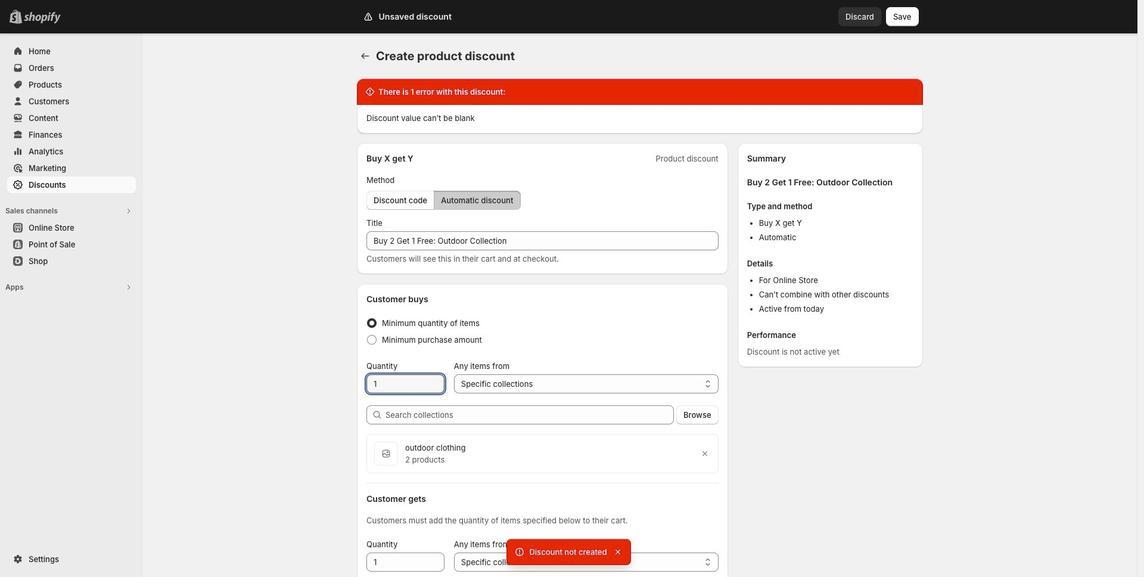 Task type: describe. For each thing, give the bounding box(es) containing it.
Search collections text field
[[386, 406, 674, 425]]



Task type: locate. For each thing, give the bounding box(es) containing it.
None text field
[[367, 231, 719, 250]]

shopify image
[[24, 12, 61, 24]]

None text field
[[367, 375, 445, 394], [367, 553, 445, 572], [367, 375, 445, 394], [367, 553, 445, 572]]



Task type: vqa. For each thing, say whether or not it's contained in the screenshot.
Search collections text box
yes



